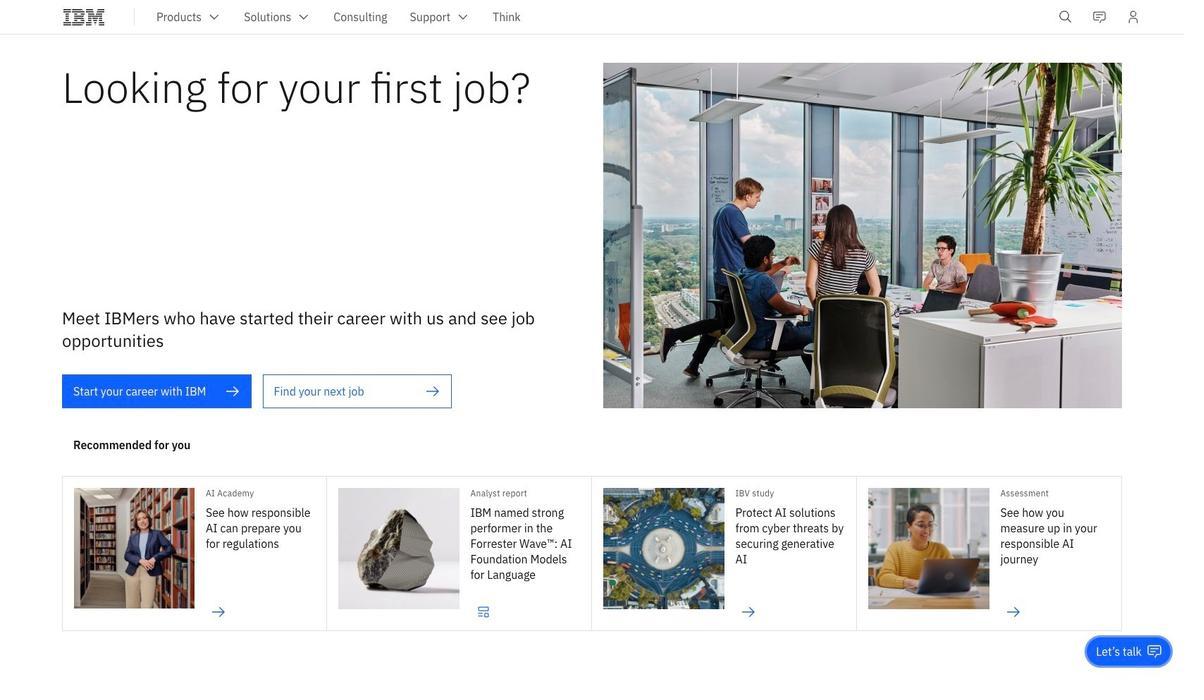 Task type: describe. For each thing, give the bounding box(es) containing it.
let's talk element
[[1097, 644, 1143, 659]]



